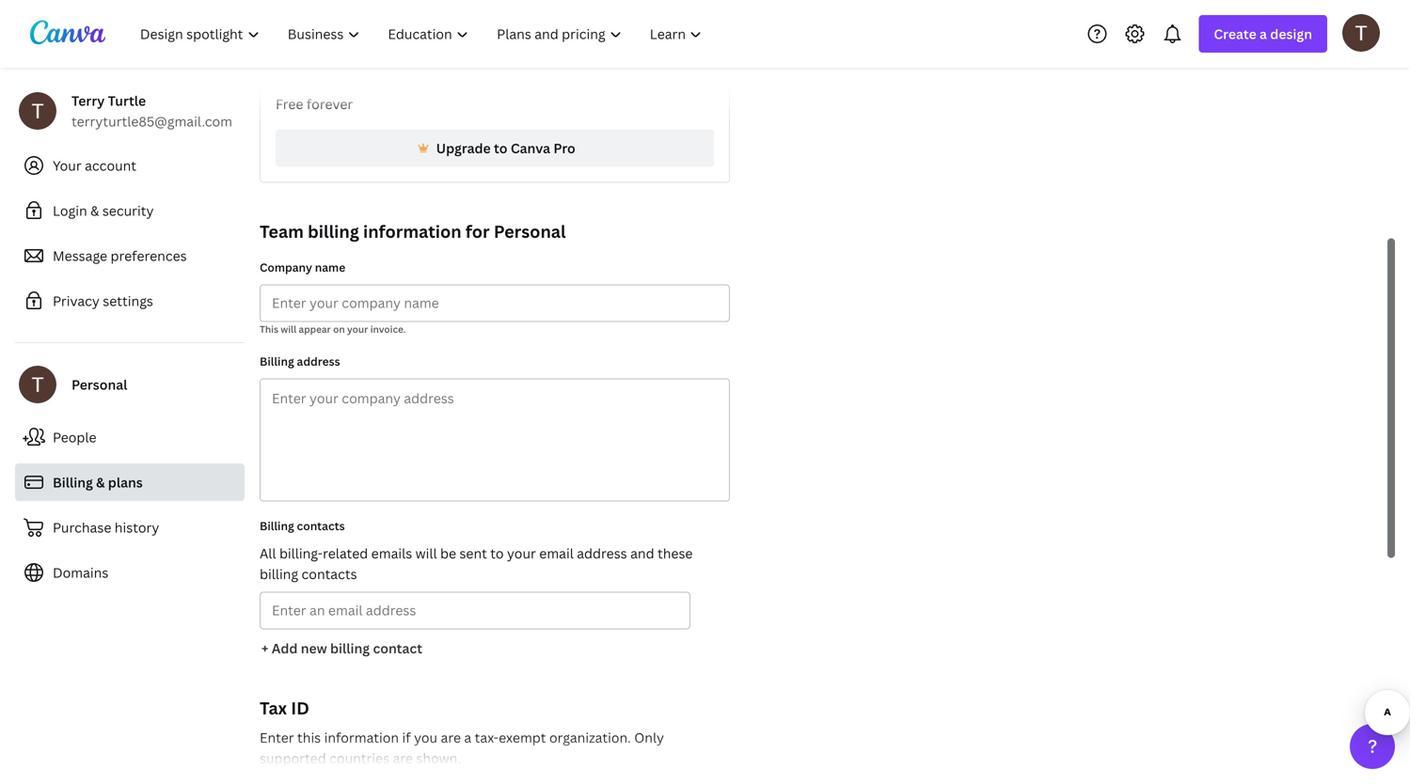Task type: locate. For each thing, give the bounding box(es) containing it.
invoice.
[[370, 323, 406, 336]]

billing right new
[[330, 640, 370, 658]]

1 horizontal spatial are
[[441, 729, 461, 747]]

information
[[363, 220, 462, 243], [324, 729, 399, 747]]

1 horizontal spatial your
[[507, 545, 536, 563]]

your left email
[[507, 545, 536, 563]]

this will appear on your invoice.
[[260, 323, 406, 336]]

0 vertical spatial information
[[363, 220, 462, 243]]

will left be
[[415, 545, 437, 563]]

a left the "design"
[[1260, 25, 1267, 43]]

will right this
[[281, 323, 297, 336]]

privacy settings
[[53, 292, 153, 310]]

1 horizontal spatial address
[[577, 545, 627, 563]]

contacts up billing-
[[297, 518, 345, 534]]

tax-
[[475, 729, 499, 747]]

billing up name
[[308, 220, 359, 243]]

billing contacts
[[260, 518, 345, 534]]

privacy
[[53, 292, 100, 310]]

sent
[[460, 545, 487, 563]]

top level navigation element
[[128, 15, 718, 53]]

Enter your company address text field
[[261, 380, 729, 501]]

team billing information for personal
[[260, 220, 566, 243]]

this
[[297, 729, 321, 747]]

plans
[[108, 474, 143, 492]]

2 vertical spatial billing
[[330, 640, 370, 658]]

purchase history
[[53, 519, 159, 537]]

create a design button
[[1199, 15, 1328, 53]]

your
[[53, 157, 82, 175]]

billing down all
[[260, 565, 298, 583]]

to right sent
[[490, 545, 504, 563]]

these
[[658, 545, 693, 563]]

0 vertical spatial contacts
[[297, 518, 345, 534]]

supported
[[260, 750, 326, 768]]

you
[[414, 729, 438, 747]]

address
[[297, 354, 340, 369], [577, 545, 627, 563]]

personal
[[494, 220, 566, 243], [72, 376, 127, 394]]

1 vertical spatial billing
[[53, 474, 93, 492]]

information inside tax id enter this information if you are a tax-exempt organization. only supported countries are shown.
[[324, 729, 399, 747]]

0 horizontal spatial will
[[281, 323, 297, 336]]

will
[[281, 323, 297, 336], [415, 545, 437, 563]]

0 vertical spatial address
[[297, 354, 340, 369]]

1 vertical spatial information
[[324, 729, 399, 747]]

if
[[402, 729, 411, 747]]

0 horizontal spatial a
[[464, 729, 472, 747]]

0 horizontal spatial personal
[[72, 376, 127, 394]]

login & security
[[53, 202, 154, 220]]

1 vertical spatial your
[[507, 545, 536, 563]]

billing inside 'button'
[[330, 640, 370, 658]]

are up shown. at the bottom left of page
[[441, 729, 461, 747]]

turtle
[[108, 92, 146, 110]]

add
[[272, 640, 298, 658]]

billing down this
[[260, 354, 294, 369]]

billing
[[308, 220, 359, 243], [260, 565, 298, 583], [330, 640, 370, 658]]

organization.
[[549, 729, 631, 747]]

free
[[276, 95, 303, 113]]

new
[[301, 640, 327, 658]]

to left canva
[[494, 139, 508, 157]]

1 vertical spatial to
[[490, 545, 504, 563]]

id
[[291, 697, 309, 720]]

all billing-related emails will be sent to your email address and these billing contacts
[[260, 545, 693, 583]]

1 horizontal spatial a
[[1260, 25, 1267, 43]]

contact
[[373, 640, 422, 658]]

information left for at the top left of the page
[[363, 220, 462, 243]]

0 vertical spatial a
[[1260, 25, 1267, 43]]

login
[[53, 202, 87, 220]]

1 vertical spatial &
[[96, 474, 105, 492]]

0 vertical spatial billing
[[260, 354, 294, 369]]

on
[[333, 323, 345, 336]]

a inside dropdown button
[[1260, 25, 1267, 43]]

billing up all
[[260, 518, 294, 534]]

information up countries
[[324, 729, 399, 747]]

0 vertical spatial &
[[90, 202, 99, 220]]

billing for billing address
[[260, 354, 294, 369]]

related
[[323, 545, 368, 563]]

billing
[[260, 354, 294, 369], [53, 474, 93, 492], [260, 518, 294, 534]]

& left plans
[[96, 474, 105, 492]]

1 vertical spatial will
[[415, 545, 437, 563]]

personal up people
[[72, 376, 127, 394]]

privacy settings link
[[15, 282, 245, 320]]

address inside all billing-related emails will be sent to your email address and these billing contacts
[[577, 545, 627, 563]]

terry turtle terryturtle85@gmail.com
[[72, 92, 232, 130]]

a left tax-
[[464, 729, 472, 747]]

are down the if
[[393, 750, 413, 768]]

a
[[1260, 25, 1267, 43], [464, 729, 472, 747]]

1 vertical spatial billing
[[260, 565, 298, 583]]

a inside tax id enter this information if you are a tax-exempt organization. only supported countries are shown.
[[464, 729, 472, 747]]

1 vertical spatial are
[[393, 750, 413, 768]]

name
[[315, 260, 345, 275]]

&
[[90, 202, 99, 220], [96, 474, 105, 492]]

security
[[102, 202, 154, 220]]

contacts down related
[[302, 565, 357, 583]]

1 vertical spatial a
[[464, 729, 472, 747]]

company
[[260, 260, 312, 275]]

billing-
[[279, 545, 323, 563]]

login & security link
[[15, 192, 245, 230]]

message preferences link
[[15, 237, 245, 275]]

are
[[441, 729, 461, 747], [393, 750, 413, 768]]

to
[[494, 139, 508, 157], [490, 545, 504, 563]]

2 vertical spatial billing
[[260, 518, 294, 534]]

terry
[[72, 92, 105, 110]]

0 horizontal spatial are
[[393, 750, 413, 768]]

0 vertical spatial your
[[347, 323, 368, 336]]

pro
[[554, 139, 576, 157]]

1 vertical spatial personal
[[72, 376, 127, 394]]

personal right for at the top left of the page
[[494, 220, 566, 243]]

& right 'login'
[[90, 202, 99, 220]]

1 horizontal spatial personal
[[494, 220, 566, 243]]

design
[[1270, 25, 1312, 43]]

tax
[[260, 697, 287, 720]]

your right on
[[347, 323, 368, 336]]

1 horizontal spatial will
[[415, 545, 437, 563]]

all
[[260, 545, 276, 563]]

billing down people
[[53, 474, 93, 492]]

billing & plans
[[53, 474, 143, 492]]

exempt
[[499, 729, 546, 747]]

your inside all billing-related emails will be sent to your email address and these billing contacts
[[507, 545, 536, 563]]

upgrade
[[436, 139, 491, 157]]

0 vertical spatial to
[[494, 139, 508, 157]]

terryturtle85@gmail.com
[[72, 112, 232, 130]]

message
[[53, 247, 107, 265]]

billing inside all billing-related emails will be sent to your email address and these billing contacts
[[260, 565, 298, 583]]

contacts
[[297, 518, 345, 534], [302, 565, 357, 583]]

your
[[347, 323, 368, 336], [507, 545, 536, 563]]

to inside all billing-related emails will be sent to your email address and these billing contacts
[[490, 545, 504, 563]]

address down appear
[[297, 354, 340, 369]]

address left and
[[577, 545, 627, 563]]

0 horizontal spatial your
[[347, 323, 368, 336]]

Enter your company name text field
[[272, 286, 718, 321]]

+ add new billing contact button
[[260, 630, 424, 668]]

team
[[260, 220, 304, 243]]

1 vertical spatial contacts
[[302, 565, 357, 583]]

1 vertical spatial address
[[577, 545, 627, 563]]

& for login
[[90, 202, 99, 220]]



Task type: vqa. For each thing, say whether or not it's contained in the screenshot.
'+'
yes



Task type: describe. For each thing, give the bounding box(es) containing it.
shown.
[[416, 750, 461, 768]]

upgrade to canva pro button
[[276, 129, 714, 167]]

appear
[[299, 323, 331, 336]]

+
[[262, 640, 268, 658]]

Enter an email address text field
[[272, 593, 678, 629]]

your account
[[53, 157, 136, 175]]

people link
[[15, 419, 245, 456]]

forever
[[307, 95, 353, 113]]

history
[[115, 519, 159, 537]]

and
[[630, 545, 654, 563]]

for
[[466, 220, 490, 243]]

& for billing
[[96, 474, 105, 492]]

tax id enter this information if you are a tax-exempt organization. only supported countries are shown.
[[260, 697, 664, 768]]

terry turtle image
[[1343, 14, 1380, 52]]

settings
[[103, 292, 153, 310]]

purchase
[[53, 519, 111, 537]]

0 vertical spatial billing
[[308, 220, 359, 243]]

your account link
[[15, 147, 245, 184]]

create a design
[[1214, 25, 1312, 43]]

domains link
[[15, 554, 245, 592]]

billing address
[[260, 354, 340, 369]]

purchase history link
[[15, 509, 245, 547]]

preferences
[[111, 247, 187, 265]]

free forever
[[276, 95, 353, 113]]

only
[[634, 729, 664, 747]]

will inside all billing-related emails will be sent to your email address and these billing contacts
[[415, 545, 437, 563]]

create
[[1214, 25, 1257, 43]]

people
[[53, 429, 96, 446]]

message preferences
[[53, 247, 187, 265]]

to inside button
[[494, 139, 508, 157]]

canva
[[511, 139, 550, 157]]

contacts inside all billing-related emails will be sent to your email address and these billing contacts
[[302, 565, 357, 583]]

billing for billing contacts
[[260, 518, 294, 534]]

enter
[[260, 729, 294, 747]]

0 vertical spatial are
[[441, 729, 461, 747]]

billing & plans link
[[15, 464, 245, 501]]

domains
[[53, 564, 109, 582]]

emails
[[371, 545, 412, 563]]

billing for billing & plans
[[53, 474, 93, 492]]

+ add new billing contact
[[262, 640, 422, 658]]

0 horizontal spatial address
[[297, 354, 340, 369]]

account
[[85, 157, 136, 175]]

upgrade to canva pro
[[436, 139, 576, 157]]

company name
[[260, 260, 345, 275]]

0 vertical spatial personal
[[494, 220, 566, 243]]

countries
[[329, 750, 390, 768]]

0 vertical spatial will
[[281, 323, 297, 336]]

this
[[260, 323, 278, 336]]

email
[[539, 545, 574, 563]]

be
[[440, 545, 456, 563]]



